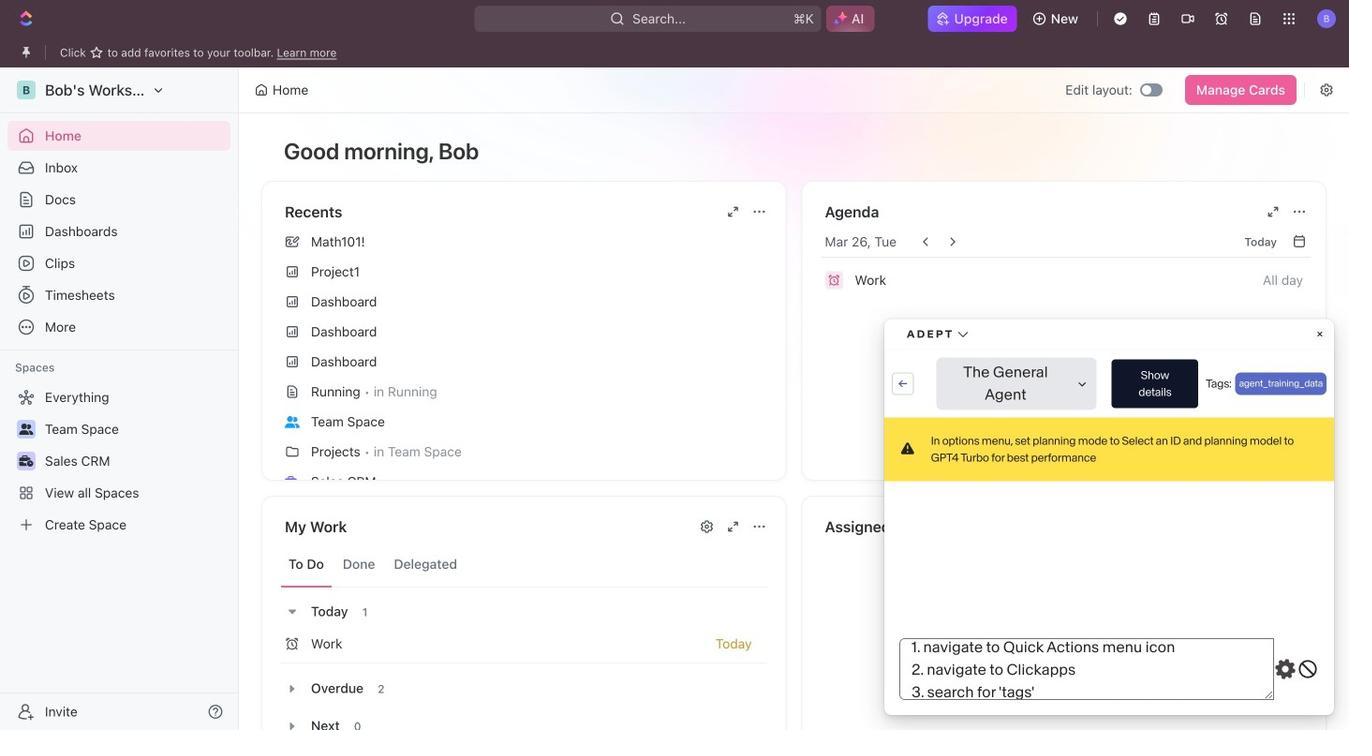 Task type: describe. For each thing, give the bounding box(es) containing it.
tree inside sidebar navigation
[[7, 382, 231, 540]]



Task type: locate. For each thing, give the bounding box(es) containing it.
tree
[[7, 382, 231, 540]]

tab list
[[281, 542, 767, 588]]

business time image
[[285, 476, 300, 488]]

sidebar navigation
[[0, 67, 239, 730]]

user group image
[[285, 416, 300, 428]]



Task type: vqa. For each thing, say whether or not it's contained in the screenshot.
first row from the bottom of the page
no



